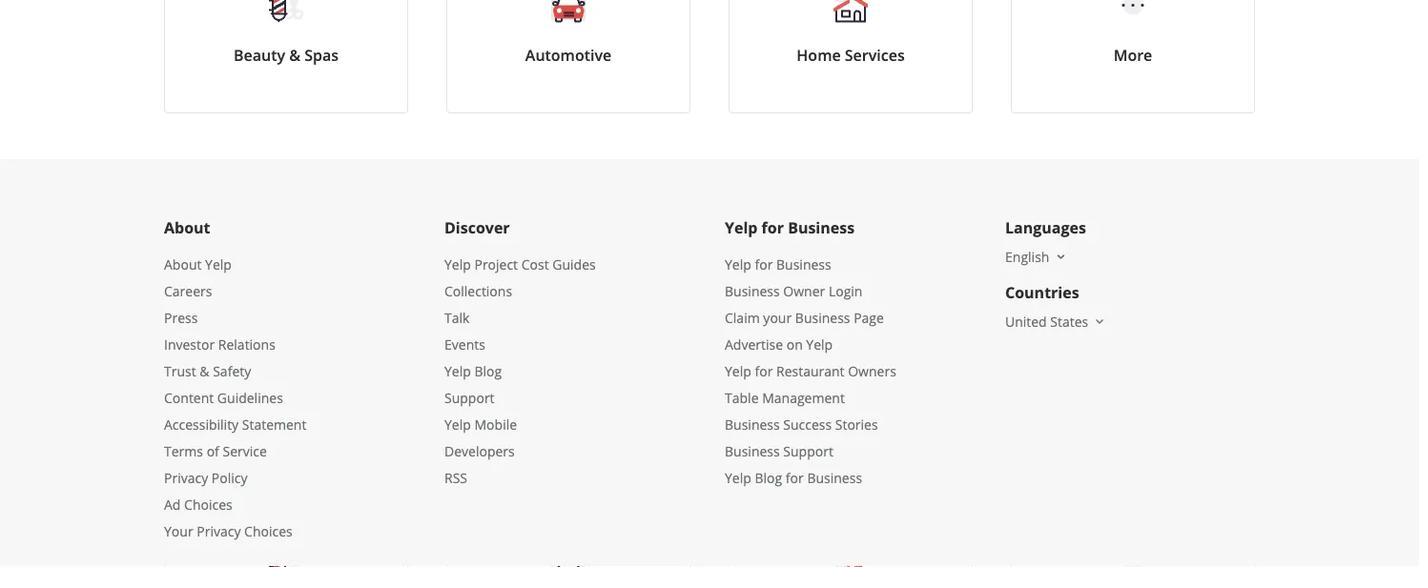 Task type: vqa. For each thing, say whether or not it's contained in the screenshot.
BUSINESS OWNER LOGIN link
yes



Task type: describe. For each thing, give the bounding box(es) containing it.
languages
[[1005, 218, 1086, 238]]

yelp inside about yelp careers press investor relations trust & safety content guidelines accessibility statement terms of service privacy policy ad choices your privacy choices
[[205, 255, 232, 273]]

support inside yelp project cost guides collections talk events yelp blog support yelp mobile developers rss
[[444, 389, 495, 407]]

yelp down business support link
[[725, 469, 751, 487]]

mobile
[[474, 415, 517, 434]]

events link
[[444, 335, 485, 353]]

collections
[[444, 282, 512, 300]]

for up business owner login link on the right of page
[[755, 255, 773, 273]]

press link
[[164, 309, 198, 327]]

more
[[1114, 45, 1152, 65]]

claim your business page link
[[725, 309, 884, 327]]

1 vertical spatial choices
[[244, 522, 292, 540]]

accessibility
[[164, 415, 239, 434]]

automotive link
[[446, 0, 690, 114]]

investor
[[164, 335, 215, 353]]

about for about yelp careers press investor relations trust & safety content guidelines accessibility statement terms of service privacy policy ad choices your privacy choices
[[164, 255, 202, 273]]

statement
[[242, 415, 307, 434]]

blog inside yelp for business business owner login claim your business page advertise on yelp yelp for restaurant owners table management business success stories business support yelp blog for business
[[755, 469, 782, 487]]

yelp right on
[[806, 335, 833, 353]]

yelp for restaurant owners link
[[725, 362, 896, 380]]

services
[[845, 45, 905, 65]]

management
[[762, 389, 845, 407]]

cost
[[521, 255, 549, 273]]

home services link
[[729, 0, 973, 114]]

accessibility statement link
[[164, 415, 307, 434]]

business up yelp blog for business 'link'
[[725, 442, 780, 460]]

states
[[1050, 312, 1088, 331]]

policy
[[212, 469, 247, 487]]

events
[[444, 335, 485, 353]]

investor relations link
[[164, 335, 275, 353]]

1 vertical spatial privacy
[[197, 522, 241, 540]]

yelp project cost guides collections talk events yelp blog support yelp mobile developers rss
[[444, 255, 596, 487]]

discover
[[444, 218, 510, 238]]

& inside about yelp careers press investor relations trust & safety content guidelines accessibility statement terms of service privacy policy ad choices your privacy choices
[[200, 362, 209, 380]]

trust & safety link
[[164, 362, 251, 380]]

trust
[[164, 362, 196, 380]]

for down business support link
[[786, 469, 804, 487]]

business down stories
[[807, 469, 862, 487]]

on
[[786, 335, 803, 353]]

project
[[474, 255, 518, 273]]

yelp up table
[[725, 362, 751, 380]]

about yelp careers press investor relations trust & safety content guidelines accessibility statement terms of service privacy policy ad choices your privacy choices
[[164, 255, 307, 540]]

english
[[1005, 248, 1049, 266]]

stories
[[835, 415, 878, 434]]

terms of service link
[[164, 442, 267, 460]]

talk link
[[444, 309, 470, 327]]

yelp down support link
[[444, 415, 471, 434]]

business up yelp for business link
[[788, 218, 855, 238]]

beauty & spas
[[234, 45, 339, 65]]

rss link
[[444, 469, 467, 487]]

business owner login link
[[725, 282, 863, 300]]

content
[[164, 389, 214, 407]]

yelp down events link
[[444, 362, 471, 380]]

0 horizontal spatial choices
[[184, 496, 232, 514]]

relations
[[218, 335, 275, 353]]

blog inside yelp project cost guides collections talk events yelp blog support yelp mobile developers rss
[[474, 362, 502, 380]]

ad choices link
[[164, 496, 232, 514]]

your
[[164, 522, 193, 540]]

business down table
[[725, 415, 780, 434]]

table management link
[[725, 389, 845, 407]]

yelp blog link
[[444, 362, 502, 380]]

press
[[164, 309, 198, 327]]

owners
[[848, 362, 896, 380]]

owner
[[783, 282, 825, 300]]

beauty
[[234, 45, 285, 65]]

support link
[[444, 389, 495, 407]]

yelp mobile link
[[444, 415, 517, 434]]

for up yelp for business link
[[762, 218, 784, 238]]



Task type: locate. For each thing, give the bounding box(es) containing it.
1 horizontal spatial blog
[[755, 469, 782, 487]]

for down advertise
[[755, 362, 773, 380]]

choices down privacy policy link
[[184, 496, 232, 514]]

spas
[[304, 45, 339, 65]]

& inside 'link'
[[289, 45, 300, 65]]

business success stories link
[[725, 415, 878, 434]]

& left spas
[[289, 45, 300, 65]]

0 vertical spatial blog
[[474, 362, 502, 380]]

&
[[289, 45, 300, 65], [200, 362, 209, 380]]

business up owner
[[776, 255, 831, 273]]

& right trust
[[200, 362, 209, 380]]

0 vertical spatial privacy
[[164, 469, 208, 487]]

about
[[164, 218, 210, 238], [164, 255, 202, 273]]

16 chevron down v2 image
[[1053, 249, 1068, 265], [1092, 314, 1107, 329]]

16 chevron down v2 image down languages
[[1053, 249, 1068, 265]]

yelp up careers
[[205, 255, 232, 273]]

united states button
[[1005, 312, 1107, 331]]

service
[[223, 442, 267, 460]]

privacy down ad choices link
[[197, 522, 241, 540]]

1 vertical spatial &
[[200, 362, 209, 380]]

careers link
[[164, 282, 212, 300]]

for
[[762, 218, 784, 238], [755, 255, 773, 273], [755, 362, 773, 380], [786, 469, 804, 487]]

1 horizontal spatial 16 chevron down v2 image
[[1092, 314, 1107, 329]]

support down yelp blog link
[[444, 389, 495, 407]]

about yelp link
[[164, 255, 232, 273]]

privacy down terms
[[164, 469, 208, 487]]

login
[[829, 282, 863, 300]]

business support link
[[725, 442, 833, 460]]

support
[[444, 389, 495, 407], [783, 442, 833, 460]]

yelp up yelp for business link
[[725, 218, 758, 238]]

0 vertical spatial 16 chevron down v2 image
[[1053, 249, 1068, 265]]

about for about
[[164, 218, 210, 238]]

1 horizontal spatial &
[[289, 45, 300, 65]]

developers link
[[444, 442, 515, 460]]

1 horizontal spatial choices
[[244, 522, 292, 540]]

yelp up claim
[[725, 255, 751, 273]]

home
[[797, 45, 841, 65]]

choices
[[184, 496, 232, 514], [244, 522, 292, 540]]

1 vertical spatial 16 chevron down v2 image
[[1092, 314, 1107, 329]]

0 vertical spatial about
[[164, 218, 210, 238]]

yelp for business business owner login claim your business page advertise on yelp yelp for restaurant owners table management business success stories business support yelp blog for business
[[725, 255, 896, 487]]

of
[[207, 442, 219, 460]]

about inside about yelp careers press investor relations trust & safety content guidelines accessibility statement terms of service privacy policy ad choices your privacy choices
[[164, 255, 202, 273]]

1 vertical spatial support
[[783, 442, 833, 460]]

yelp for business link
[[725, 255, 831, 273]]

your
[[763, 309, 792, 327]]

table
[[725, 389, 759, 407]]

yelp project cost guides link
[[444, 255, 596, 273]]

0 horizontal spatial &
[[200, 362, 209, 380]]

automotive
[[525, 45, 611, 65]]

english button
[[1005, 248, 1068, 266]]

blog
[[474, 362, 502, 380], [755, 469, 782, 487]]

united
[[1005, 312, 1047, 331]]

16 chevron down v2 image right states
[[1092, 314, 1107, 329]]

beauty & spas link
[[164, 0, 408, 114]]

collections link
[[444, 282, 512, 300]]

united states
[[1005, 312, 1088, 331]]

your privacy choices link
[[164, 522, 292, 540]]

talk
[[444, 309, 470, 327]]

countries
[[1005, 282, 1079, 303]]

blog up support link
[[474, 362, 502, 380]]

16 chevron down v2 image for languages
[[1053, 249, 1068, 265]]

guides
[[552, 255, 596, 273]]

blog down business support link
[[755, 469, 782, 487]]

yelp up collections
[[444, 255, 471, 273]]

0 vertical spatial support
[[444, 389, 495, 407]]

yelp blog for business link
[[725, 469, 862, 487]]

1 vertical spatial about
[[164, 255, 202, 273]]

1 horizontal spatial support
[[783, 442, 833, 460]]

developers
[[444, 442, 515, 460]]

content guidelines link
[[164, 389, 283, 407]]

0 horizontal spatial blog
[[474, 362, 502, 380]]

16 chevron down v2 image for countries
[[1092, 314, 1107, 329]]

restaurant
[[776, 362, 844, 380]]

business down owner
[[795, 309, 850, 327]]

business
[[788, 218, 855, 238], [776, 255, 831, 273], [725, 282, 780, 300], [795, 309, 850, 327], [725, 415, 780, 434], [725, 442, 780, 460], [807, 469, 862, 487]]

claim
[[725, 309, 760, 327]]

business up claim
[[725, 282, 780, 300]]

page
[[854, 309, 884, 327]]

home services
[[797, 45, 905, 65]]

1 vertical spatial blog
[[755, 469, 782, 487]]

0 vertical spatial choices
[[184, 496, 232, 514]]

safety
[[213, 362, 251, 380]]

about up about yelp link
[[164, 218, 210, 238]]

rss
[[444, 469, 467, 487]]

support down success
[[783, 442, 833, 460]]

careers
[[164, 282, 212, 300]]

advertise on yelp link
[[725, 335, 833, 353]]

0 horizontal spatial 16 chevron down v2 image
[[1053, 249, 1068, 265]]

0 vertical spatial &
[[289, 45, 300, 65]]

guidelines
[[217, 389, 283, 407]]

yelp for business
[[725, 218, 855, 238]]

privacy
[[164, 469, 208, 487], [197, 522, 241, 540]]

choices down the policy
[[244, 522, 292, 540]]

support inside yelp for business business owner login claim your business page advertise on yelp yelp for restaurant owners table management business success stories business support yelp blog for business
[[783, 442, 833, 460]]

privacy policy link
[[164, 469, 247, 487]]

about up careers
[[164, 255, 202, 273]]

ad
[[164, 496, 181, 514]]

0 horizontal spatial support
[[444, 389, 495, 407]]

1 about from the top
[[164, 218, 210, 238]]

16 chevron down v2 image inside english popup button
[[1053, 249, 1068, 265]]

advertise
[[725, 335, 783, 353]]

2 about from the top
[[164, 255, 202, 273]]

16 chevron down v2 image inside the united states popup button
[[1092, 314, 1107, 329]]

terms
[[164, 442, 203, 460]]

more link
[[1011, 0, 1255, 114]]

yelp
[[725, 218, 758, 238], [205, 255, 232, 273], [444, 255, 471, 273], [725, 255, 751, 273], [806, 335, 833, 353], [444, 362, 471, 380], [725, 362, 751, 380], [444, 415, 471, 434], [725, 469, 751, 487]]

success
[[783, 415, 832, 434]]



